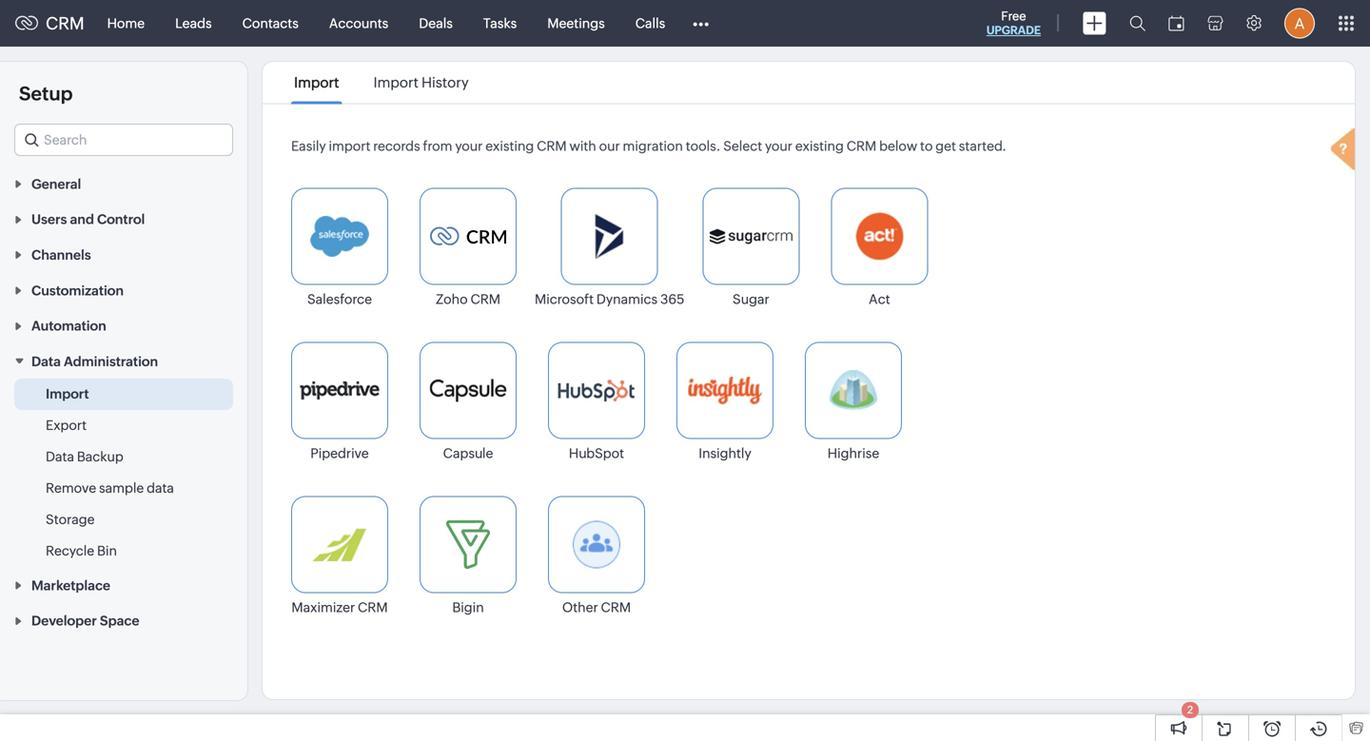 Task type: vqa. For each thing, say whether or not it's contained in the screenshot.
'HubSpot'
yes



Task type: describe. For each thing, give the bounding box(es) containing it.
microsoft
[[535, 292, 594, 307]]

other
[[562, 600, 598, 615]]

list containing import
[[277, 62, 486, 103]]

from
[[423, 138, 453, 154]]

data for data backup
[[46, 449, 74, 464]]

import link for import history link
[[291, 74, 342, 91]]

control
[[97, 212, 145, 227]]

administration
[[64, 354, 158, 369]]

data
[[147, 481, 174, 496]]

below
[[880, 138, 918, 154]]

deals link
[[404, 0, 468, 46]]

microsoft dynamics 365
[[535, 292, 685, 307]]

zoho crm
[[436, 292, 501, 307]]

recycle
[[46, 543, 94, 559]]

data administration region
[[0, 379, 247, 567]]

migration
[[623, 138, 683, 154]]

with
[[570, 138, 597, 154]]

select
[[724, 138, 763, 154]]

1 your from the left
[[455, 138, 483, 154]]

zoho
[[436, 292, 468, 307]]

meetings
[[548, 16, 605, 31]]

hubspot
[[569, 446, 624, 461]]

insightly
[[699, 446, 752, 461]]

profile element
[[1274, 0, 1327, 46]]

bigin
[[452, 600, 484, 615]]

search element
[[1118, 0, 1157, 47]]

data backup link
[[46, 447, 124, 466]]

and
[[70, 212, 94, 227]]

data backup
[[46, 449, 124, 464]]

recycle bin
[[46, 543, 117, 559]]

remove
[[46, 481, 96, 496]]

data for data administration
[[31, 354, 61, 369]]

accounts
[[329, 16, 389, 31]]

channels button
[[0, 237, 247, 272]]

crm right zoho
[[471, 292, 501, 307]]

maximizer crm
[[292, 600, 388, 615]]

free
[[1002, 9, 1027, 23]]

easily import records from your existing crm with our migration tools. select your existing crm below to get started.
[[291, 138, 1007, 154]]

profile image
[[1285, 8, 1315, 39]]

developer space
[[31, 614, 139, 629]]

upgrade
[[987, 24, 1041, 37]]

2
[[1188, 704, 1194, 716]]

crm right other
[[601, 600, 631, 615]]

pipedrive
[[311, 446, 369, 461]]

calendar image
[[1169, 16, 1185, 31]]

customization button
[[0, 272, 247, 308]]

bin
[[97, 543, 117, 559]]

import link for export 'link' in the bottom of the page
[[46, 385, 89, 404]]

tools.
[[686, 138, 721, 154]]

crm right maximizer
[[358, 600, 388, 615]]

import
[[329, 138, 371, 154]]

sugar
[[733, 292, 770, 307]]

users and control
[[31, 212, 145, 227]]

developer space button
[[0, 603, 247, 638]]

crm left with
[[537, 138, 567, 154]]

sample
[[99, 481, 144, 496]]

developer
[[31, 614, 97, 629]]

1 horizontal spatial import
[[294, 74, 339, 91]]



Task type: locate. For each thing, give the bounding box(es) containing it.
marketplace button
[[0, 567, 247, 603]]

data down export
[[46, 449, 74, 464]]

None field
[[14, 124, 233, 156]]

calls link
[[620, 0, 681, 46]]

0 vertical spatial data
[[31, 354, 61, 369]]

automation
[[31, 319, 106, 334]]

import left history
[[374, 74, 419, 91]]

crm link
[[15, 14, 84, 33]]

import history link
[[371, 74, 472, 91]]

users
[[31, 212, 67, 227]]

search image
[[1130, 15, 1146, 31]]

2 existing from the left
[[796, 138, 844, 154]]

data administration
[[31, 354, 158, 369]]

1 existing from the left
[[486, 138, 534, 154]]

leads
[[175, 16, 212, 31]]

crm left the below
[[847, 138, 877, 154]]

contacts link
[[227, 0, 314, 46]]

calls
[[636, 16, 666, 31]]

0 horizontal spatial existing
[[486, 138, 534, 154]]

act
[[869, 292, 891, 307]]

other crm
[[562, 600, 631, 615]]

import inside the data administration region
[[46, 386, 89, 402]]

tasks
[[483, 16, 517, 31]]

import up export 'link' in the bottom of the page
[[46, 386, 89, 402]]

import
[[294, 74, 339, 91], [374, 74, 419, 91], [46, 386, 89, 402]]

setup
[[19, 83, 73, 105]]

space
[[100, 614, 139, 629]]

salesforce
[[307, 292, 372, 307]]

tasks link
[[468, 0, 532, 46]]

export link
[[46, 416, 87, 435]]

to
[[920, 138, 933, 154]]

1 vertical spatial data
[[46, 449, 74, 464]]

export
[[46, 418, 87, 433]]

meetings link
[[532, 0, 620, 46]]

remove sample data
[[46, 481, 174, 496]]

Other Modules field
[[681, 8, 722, 39]]

easily
[[291, 138, 326, 154]]

your right select
[[765, 138, 793, 154]]

1 vertical spatial import link
[[46, 385, 89, 404]]

maximizer
[[292, 600, 355, 615]]

leads link
[[160, 0, 227, 46]]

0 horizontal spatial import
[[46, 386, 89, 402]]

general button
[[0, 166, 247, 201]]

0 horizontal spatial your
[[455, 138, 483, 154]]

0 vertical spatial import link
[[291, 74, 342, 91]]

records
[[373, 138, 420, 154]]

2 your from the left
[[765, 138, 793, 154]]

existing right select
[[796, 138, 844, 154]]

home
[[107, 16, 145, 31]]

free upgrade
[[987, 9, 1041, 37]]

import link
[[291, 74, 342, 91], [46, 385, 89, 404]]

capsule
[[443, 446, 493, 461]]

list
[[277, 62, 486, 103]]

general
[[31, 176, 81, 192]]

data inside 'link'
[[46, 449, 74, 464]]

crm
[[46, 14, 84, 33], [537, 138, 567, 154], [847, 138, 877, 154], [471, 292, 501, 307], [358, 600, 388, 615], [601, 600, 631, 615]]

get
[[936, 138, 957, 154]]

import history
[[374, 74, 469, 91]]

deals
[[419, 16, 453, 31]]

0 horizontal spatial import link
[[46, 385, 89, 404]]

channels
[[31, 247, 91, 263]]

accounts link
[[314, 0, 404, 46]]

your right from
[[455, 138, 483, 154]]

marketplace
[[31, 578, 110, 593]]

1 horizontal spatial existing
[[796, 138, 844, 154]]

365
[[660, 292, 685, 307]]

users and control button
[[0, 201, 247, 237]]

history
[[422, 74, 469, 91]]

storage
[[46, 512, 95, 527]]

dynamics
[[597, 292, 658, 307]]

existing
[[486, 138, 534, 154], [796, 138, 844, 154]]

crm left home
[[46, 14, 84, 33]]

home link
[[92, 0, 160, 46]]

1 horizontal spatial import link
[[291, 74, 342, 91]]

recycle bin link
[[46, 542, 117, 561]]

1 horizontal spatial your
[[765, 138, 793, 154]]

storage link
[[46, 510, 95, 529]]

Search text field
[[15, 125, 232, 155]]

your
[[455, 138, 483, 154], [765, 138, 793, 154]]

import link up export 'link' in the bottom of the page
[[46, 385, 89, 404]]

data inside dropdown button
[[31, 354, 61, 369]]

remove sample data link
[[46, 479, 174, 498]]

automation button
[[0, 308, 247, 343]]

contacts
[[242, 16, 299, 31]]

create menu element
[[1072, 0, 1118, 46]]

started.
[[959, 138, 1007, 154]]

our
[[599, 138, 620, 154]]

help image
[[1327, 125, 1365, 177]]

create menu image
[[1083, 12, 1107, 35]]

customization
[[31, 283, 124, 298]]

highrise
[[828, 446, 880, 461]]

2 horizontal spatial import
[[374, 74, 419, 91]]

data administration button
[[0, 343, 247, 379]]

data
[[31, 354, 61, 369], [46, 449, 74, 464]]

import link up easily
[[291, 74, 342, 91]]

backup
[[77, 449, 124, 464]]

import up easily
[[294, 74, 339, 91]]

existing right from
[[486, 138, 534, 154]]

data down the automation
[[31, 354, 61, 369]]



